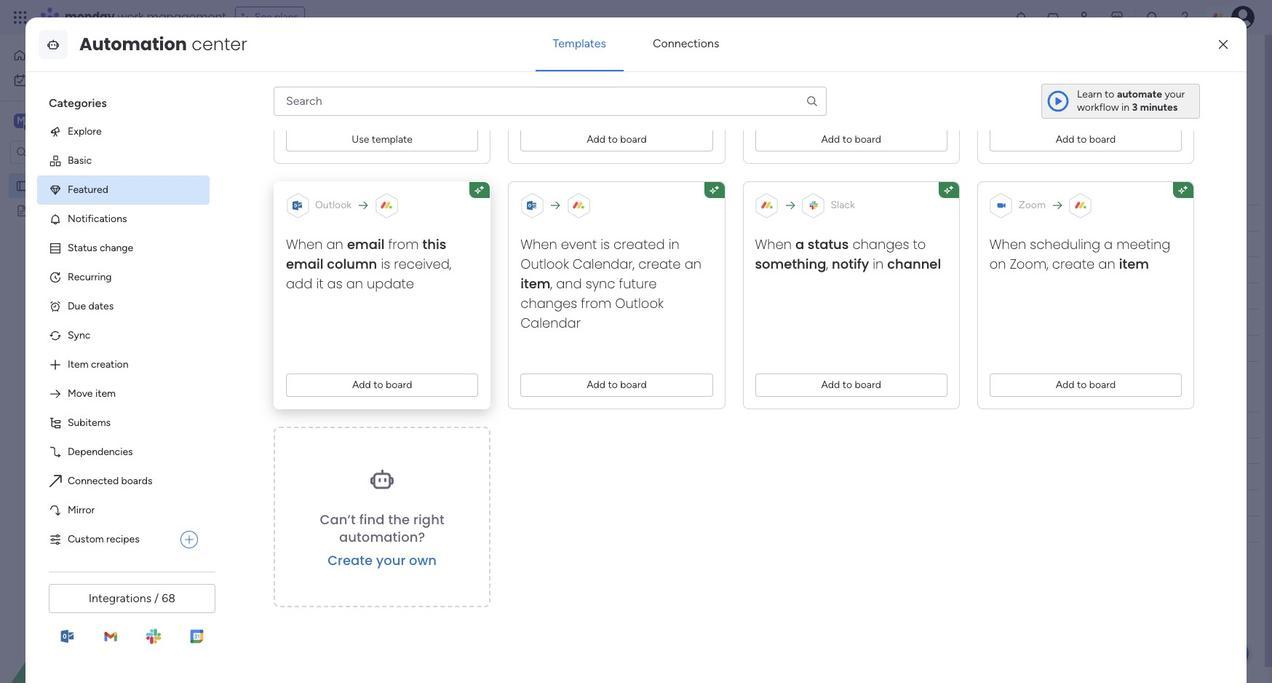 Task type: vqa. For each thing, say whether or not it's contained in the screenshot.
process
no



Task type: locate. For each thing, give the bounding box(es) containing it.
next
[[251, 387, 280, 406]]

0 horizontal spatial on
[[593, 238, 604, 250]]

None search field
[[274, 87, 827, 116]]

see for see plans
[[255, 11, 272, 23]]

add inside add new group button
[[249, 574, 268, 586]]

0 vertical spatial in
[[1122, 101, 1130, 114]]

mar
[[671, 238, 687, 249], [671, 264, 687, 275]]

1 vertical spatial from
[[581, 294, 612, 312]]

0 vertical spatial public board image
[[15, 178, 29, 192]]

0 horizontal spatial item
[[95, 387, 116, 400]]

search everything image
[[1146, 10, 1161, 25]]

1 vertical spatial public board image
[[15, 203, 29, 217]]

an down column
[[346, 274, 363, 293]]

explore
[[68, 125, 102, 138]]

1 horizontal spatial outlook
[[521, 255, 569, 273]]

0 vertical spatial is
[[601, 235, 610, 253]]

2 a from the left
[[1105, 235, 1114, 253]]

mar left 7
[[671, 264, 687, 275]]

connected boards
[[68, 475, 153, 487]]

1 vertical spatial my first board
[[34, 179, 98, 192]]

2 vertical spatial item
[[95, 387, 116, 400]]

outlook up "set up weekly meeting"
[[315, 199, 352, 211]]

create
[[639, 255, 681, 273], [1053, 255, 1095, 273]]

see
[[255, 11, 272, 23], [664, 80, 682, 92]]

plans
[[275, 11, 299, 23]]

0 horizontal spatial your
[[376, 551, 406, 569]]

monday work management
[[65, 9, 226, 25]]

due left 'dates'
[[68, 300, 86, 312]]

due
[[68, 300, 86, 312], [662, 418, 680, 431]]

an down scheduling
[[1099, 255, 1116, 273]]

lottie animation image
[[0, 536, 186, 683]]

an up column
[[327, 235, 344, 253]]

work up automation
[[118, 9, 144, 25]]

create down automation?
[[328, 551, 373, 569]]

from up received,
[[388, 235, 419, 253]]

1 horizontal spatial create
[[1053, 255, 1095, 273]]

outlook down working
[[521, 255, 569, 273]]

see plans
[[255, 11, 299, 23]]

of
[[304, 81, 313, 93], [554, 81, 564, 93]]

0 horizontal spatial meeting
[[342, 238, 379, 251]]

create your own link
[[328, 551, 437, 569]]

first up "type"
[[260, 46, 303, 79]]

1 horizontal spatial is
[[601, 235, 610, 253]]

changes inside the , and sync future changes from outlook calendar
[[521, 294, 578, 312]]

1 vertical spatial mar
[[671, 264, 687, 275]]

0 vertical spatial status field
[[565, 210, 602, 226]]

due left date
[[662, 418, 680, 431]]

0 vertical spatial assign
[[353, 81, 384, 93]]

add to board button
[[521, 128, 713, 151], [756, 128, 948, 151], [990, 128, 1183, 151], [286, 373, 479, 397], [521, 373, 713, 397], [756, 373, 948, 397], [990, 373, 1183, 397]]

your right where
[[597, 81, 617, 93]]

1 horizontal spatial meeting
[[1117, 235, 1171, 253]]

home option
[[9, 44, 177, 67]]

item inside option
[[95, 387, 116, 400]]

1 horizontal spatial create
[[328, 551, 373, 569]]

where
[[566, 81, 595, 93]]

hide
[[596, 146, 617, 158]]

1 horizontal spatial main
[[243, 107, 265, 119]]

1 horizontal spatial first
[[260, 46, 303, 79]]

changes up notify
[[853, 235, 910, 253]]

dependencies
[[68, 446, 133, 458]]

2 horizontal spatial in
[[1122, 101, 1130, 114]]

main right workspace icon
[[33, 114, 59, 127]]

it
[[607, 238, 613, 250], [316, 274, 324, 293]]

0 vertical spatial it
[[607, 238, 613, 250]]

2 horizontal spatial item
[[1120, 255, 1150, 273]]

1 vertical spatial status field
[[565, 417, 602, 433]]

1 horizontal spatial ,
[[827, 255, 829, 273]]

due dates
[[68, 300, 114, 312]]

1 vertical spatial email
[[286, 255, 324, 273]]

my first board up meeting notes
[[34, 179, 98, 192]]

in inside your workflow in
[[1122, 101, 1130, 114]]

work for my
[[50, 74, 72, 86]]

workspace image
[[14, 113, 28, 129]]

and left keep
[[485, 81, 502, 93]]

1 horizontal spatial my first board
[[221, 46, 378, 79]]

1 vertical spatial first
[[51, 179, 69, 192]]

0 vertical spatial owner
[[483, 212, 514, 224]]

calendar down the stuck
[[521, 314, 581, 332]]

to inside when a status changes to something , notify in channel
[[914, 235, 927, 253]]

0 horizontal spatial in
[[669, 235, 680, 253]]

0 horizontal spatial a
[[796, 235, 805, 253]]

due inside the due date field
[[662, 418, 680, 431]]

add view image
[[374, 108, 380, 119]]

sync
[[68, 329, 91, 341]]

item inside when event is created in outlook calendar, create an item
[[521, 274, 551, 293]]

0 vertical spatial changes
[[853, 235, 910, 253]]

mirror option
[[37, 496, 210, 525]]

create inside when event is created in outlook calendar, create an item
[[639, 255, 681, 273]]

email inside this email column
[[286, 255, 324, 273]]

0 vertical spatial due
[[68, 300, 86, 312]]

2 horizontal spatial outlook
[[616, 294, 664, 312]]

0 vertical spatial calendar
[[313, 107, 354, 119]]

1 horizontal spatial on
[[990, 255, 1007, 273]]

1 horizontal spatial item
[[521, 274, 551, 293]]

create down scheduling
[[1053, 255, 1095, 273]]

1 horizontal spatial due
[[662, 418, 680, 431]]

0 vertical spatial my first board
[[221, 46, 378, 79]]

1 vertical spatial item
[[521, 274, 551, 293]]

work up categories
[[50, 74, 72, 86]]

see left plans
[[255, 11, 272, 23]]

create inside when scheduling a meeting on zoom, create an
[[1053, 255, 1095, 273]]

is inside is received, add it as an update
[[381, 255, 390, 273]]

on up calendar,
[[593, 238, 604, 250]]

assign up 'collect'
[[275, 264, 306, 277]]

0 horizontal spatial is
[[381, 255, 390, 273]]

, down status
[[827, 255, 829, 273]]

see inside button
[[255, 11, 272, 23]]

3 minutes
[[1133, 101, 1178, 114]]

1 vertical spatial week
[[283, 387, 318, 406]]

1 horizontal spatial a
[[1105, 235, 1114, 253]]

boards
[[121, 475, 153, 487]]

1 vertical spatial calendar
[[521, 314, 581, 332]]

1 horizontal spatial it
[[607, 238, 613, 250]]

owners,
[[386, 81, 422, 93]]

on
[[593, 238, 604, 250], [990, 255, 1007, 273]]

0 horizontal spatial create
[[275, 445, 306, 457]]

when left event
[[521, 235, 558, 253]]

owner
[[483, 212, 514, 224], [483, 418, 514, 431]]

0 horizontal spatial main
[[33, 114, 59, 127]]

2 when from the left
[[521, 235, 558, 253]]

2 vertical spatial outlook
[[616, 294, 664, 312]]

custom recipes
[[68, 533, 140, 545]]

main inside workspace selection element
[[33, 114, 59, 127]]

1 horizontal spatial work
[[118, 9, 144, 25]]

weekly
[[308, 238, 339, 251]]

meeting inside when scheduling a meeting on zoom, create an
[[1117, 235, 1171, 253]]

1 vertical spatial changes
[[521, 294, 578, 312]]

1 create from the left
[[639, 255, 681, 273]]

0 horizontal spatial of
[[304, 81, 313, 93]]

add
[[286, 274, 313, 293]]

main inside button
[[243, 107, 265, 119]]

from inside the , and sync future changes from outlook calendar
[[581, 294, 612, 312]]

0 horizontal spatial and
[[485, 81, 502, 93]]

2 horizontal spatial your
[[1165, 88, 1186, 100]]

automation
[[79, 32, 187, 56]]

center
[[192, 32, 247, 56]]

when event is created in outlook calendar, create an item
[[521, 235, 702, 293]]

week inside field
[[283, 387, 318, 406]]

status change option
[[37, 234, 210, 263]]

when inside when scheduling a meeting on zoom, create an
[[990, 235, 1027, 253]]

public board image left meeting
[[15, 203, 29, 217]]

research proposal
[[275, 471, 359, 484]]

status
[[569, 212, 598, 224], [68, 242, 97, 254], [569, 418, 598, 431]]

week inside field
[[281, 181, 315, 199]]

1 vertical spatial on
[[990, 255, 1007, 273]]

0 vertical spatial email
[[347, 235, 385, 253]]

4 when from the left
[[990, 235, 1027, 253]]

is up update
[[381, 255, 390, 273]]

move item option
[[37, 379, 210, 408]]

in left 3
[[1122, 101, 1130, 114]]

monday marketplace image
[[1111, 10, 1125, 25]]

keep
[[504, 81, 526, 93]]

type
[[280, 81, 301, 93]]

main for main table
[[243, 107, 265, 119]]

due inside due dates option
[[68, 300, 86, 312]]

Search in workspace field
[[31, 144, 122, 161]]

when up zoom,
[[990, 235, 1027, 253]]

0 vertical spatial see
[[255, 11, 272, 23]]

manage
[[223, 81, 259, 93]]

notify
[[832, 255, 870, 273]]

work inside option
[[50, 74, 72, 86]]

2 mar from the top
[[671, 264, 687, 275]]

learn
[[1078, 88, 1103, 100]]

public board image for meeting notes
[[15, 203, 29, 217]]

1
[[443, 242, 446, 251]]

week right next
[[283, 387, 318, 406]]

email down up
[[286, 255, 324, 273]]

mar for assign tasks
[[671, 264, 687, 275]]

0 horizontal spatial create
[[639, 255, 681, 273]]

1 horizontal spatial from
[[581, 294, 612, 312]]

first up meeting
[[51, 179, 69, 192]]

see more
[[664, 80, 708, 92]]

0 horizontal spatial first
[[51, 179, 69, 192]]

of right 'track'
[[554, 81, 564, 93]]

0 horizontal spatial outlook
[[315, 199, 352, 211]]

assign up the add view "icon"
[[353, 81, 384, 93]]

1 horizontal spatial calendar
[[521, 314, 581, 332]]

a up something
[[796, 235, 805, 253]]

0 horizontal spatial from
[[388, 235, 419, 253]]

channel
[[888, 255, 942, 273]]

any
[[262, 81, 278, 93]]

notifications option
[[37, 205, 210, 234]]

is
[[601, 235, 610, 253], [381, 255, 390, 273]]

zoom
[[1019, 199, 1046, 211]]

option
[[0, 172, 186, 175]]

recurring
[[68, 271, 112, 283]]

0 horizontal spatial due
[[68, 300, 86, 312]]

3 when from the left
[[756, 235, 792, 253]]

0 vertical spatial owner field
[[480, 210, 517, 226]]

0 horizontal spatial calendar
[[313, 107, 354, 119]]

1 horizontal spatial see
[[664, 80, 682, 92]]

0 vertical spatial work
[[118, 9, 144, 25]]

calendar
[[313, 107, 354, 119], [521, 314, 581, 332]]

select product image
[[13, 10, 28, 25]]

learn to automate
[[1078, 88, 1163, 100]]

2 vertical spatial in
[[873, 255, 884, 273]]

see left more
[[664, 80, 682, 92]]

changes down done
[[521, 294, 578, 312]]

it left as
[[316, 274, 324, 293]]

of right "type"
[[304, 81, 313, 93]]

public board image down workspace icon
[[15, 178, 29, 192]]

mar for set up weekly meeting
[[671, 238, 687, 249]]

main left the table on the left top
[[243, 107, 265, 119]]

1 vertical spatial outlook
[[521, 255, 569, 273]]

work
[[118, 9, 144, 25], [50, 74, 72, 86]]

1 vertical spatial status
[[68, 242, 97, 254]]

my down home
[[33, 74, 47, 86]]

Status field
[[565, 210, 602, 226], [565, 417, 602, 433]]

, left the stuck
[[551, 274, 553, 293]]

my first board up "type"
[[221, 46, 378, 79]]

changes
[[853, 235, 910, 253], [521, 294, 578, 312]]

1 status field from the top
[[565, 210, 602, 226]]

Search field
[[324, 142, 368, 162]]

add new group button
[[222, 569, 326, 592]]

explore option
[[37, 117, 210, 146]]

0 horizontal spatial my first board
[[34, 179, 98, 192]]

mar left 6
[[671, 238, 687, 249]]

1 a from the left
[[796, 235, 805, 253]]

due dates option
[[37, 292, 210, 321]]

1 horizontal spatial in
[[873, 255, 884, 273]]

public board image
[[15, 178, 29, 192], [15, 203, 29, 217]]

list box containing my first board
[[0, 170, 186, 419]]

from down sync
[[581, 294, 612, 312]]

0 vertical spatial status
[[569, 212, 598, 224]]

move item
[[68, 387, 116, 400]]

my work link
[[9, 68, 177, 92]]

in left 6
[[669, 235, 680, 253]]

0 horizontal spatial email
[[286, 255, 324, 273]]

due for due date
[[662, 418, 680, 431]]

list box
[[0, 170, 186, 419]]

basic
[[68, 154, 92, 167]]

calendar down 'project.'
[[313, 107, 354, 119]]

1 horizontal spatial and
[[556, 274, 582, 293]]

item
[[1120, 255, 1150, 273], [521, 274, 551, 293], [95, 387, 116, 400]]

1 vertical spatial ,
[[551, 274, 553, 293]]

can't find the right automation? create your own
[[320, 510, 445, 569]]

0 horizontal spatial work
[[50, 74, 72, 86]]

in inside when a status changes to something , notify in channel
[[873, 255, 884, 273]]

your inside can't find the right automation? create your own
[[376, 551, 406, 569]]

integrations / 68
[[89, 591, 176, 605]]

set up weekly meeting
[[275, 238, 379, 251]]

0 vertical spatial week
[[281, 181, 315, 199]]

week right this
[[281, 181, 315, 199]]

my first board
[[221, 46, 378, 79], [34, 179, 98, 192]]

main table button
[[221, 102, 303, 125]]

add
[[587, 133, 606, 146], [822, 133, 840, 146], [1056, 133, 1075, 146], [352, 379, 371, 391], [587, 379, 606, 391], [822, 379, 840, 391], [1056, 379, 1075, 391], [249, 574, 268, 586]]

create down v2 overdue deadline icon
[[639, 255, 681, 273]]

invite members image
[[1078, 10, 1093, 25]]

when inside when event is created in outlook calendar, create an item
[[521, 235, 558, 253]]

in right notify
[[873, 255, 884, 273]]

an inside when scheduling a meeting on zoom, create an
[[1099, 255, 1116, 273]]

1 public board image from the top
[[15, 178, 29, 192]]

1 vertical spatial in
[[669, 235, 680, 253]]

when up something
[[756, 235, 792, 253]]

0 horizontal spatial ,
[[551, 274, 553, 293]]

workspace selection element
[[14, 112, 122, 131]]

notifications image
[[1014, 10, 1029, 25]]

0 vertical spatial first
[[260, 46, 303, 79]]

meeting
[[1117, 235, 1171, 253], [342, 238, 379, 251]]

my up meeting
[[34, 179, 48, 192]]

and
[[485, 81, 502, 93], [556, 274, 582, 293]]

a right scheduling
[[1105, 235, 1114, 253]]

add new group
[[249, 574, 319, 586]]

0 vertical spatial ,
[[827, 255, 829, 273]]

1 horizontal spatial your
[[597, 81, 617, 93]]

2 public board image from the top
[[15, 203, 29, 217]]

1 mar from the top
[[671, 238, 687, 249]]

0 horizontal spatial see
[[255, 11, 272, 23]]

when up assign tasks
[[286, 235, 323, 253]]

0 horizontal spatial changes
[[521, 294, 578, 312]]

0 horizontal spatial it
[[316, 274, 324, 293]]

1 vertical spatial is
[[381, 255, 390, 273]]

1 vertical spatial owner field
[[480, 417, 517, 433]]

1 of from the left
[[304, 81, 313, 93]]

my up manage
[[221, 46, 255, 79]]

1 when from the left
[[286, 235, 323, 253]]

a inside when scheduling a meeting on zoom, create an
[[1105, 235, 1114, 253]]

on left zoom,
[[990, 255, 1007, 273]]

data
[[310, 291, 331, 303]]

your down automation?
[[376, 551, 406, 569]]

an down 6
[[685, 255, 702, 273]]

it up calendar,
[[607, 238, 613, 250]]

is up calendar,
[[601, 235, 610, 253]]

0 vertical spatial mar
[[671, 238, 687, 249]]

main workspace
[[33, 114, 119, 127]]

0 vertical spatial on
[[593, 238, 604, 250]]

and left sync
[[556, 274, 582, 293]]

week for this week
[[281, 181, 315, 199]]

see more link
[[663, 79, 709, 94]]

your up automate
[[1165, 88, 1186, 100]]

assign
[[353, 81, 384, 93], [275, 264, 306, 277]]

status for first status field from the bottom of the page
[[569, 418, 598, 431]]

This week field
[[247, 181, 319, 200]]

email up column
[[347, 235, 385, 253]]

template
[[372, 133, 413, 146]]

1 vertical spatial and
[[556, 274, 582, 293]]

1 vertical spatial it
[[316, 274, 324, 293]]

2 owner from the top
[[483, 418, 514, 431]]

2 create from the left
[[1053, 255, 1095, 273]]

when inside when a status changes to something , notify in channel
[[756, 235, 792, 253]]

1 vertical spatial see
[[664, 80, 682, 92]]

outlook down future
[[616, 294, 664, 312]]

first
[[260, 46, 303, 79], [51, 179, 69, 192]]

Owner field
[[480, 210, 517, 226], [480, 417, 517, 433]]

1 horizontal spatial of
[[554, 81, 564, 93]]

featured option
[[37, 175, 210, 205]]

management
[[147, 9, 226, 25]]

create up research
[[275, 445, 306, 457]]

outlook inside when event is created in outlook calendar, create an item
[[521, 255, 569, 273]]

1 owner from the top
[[483, 212, 514, 224]]



Task type: describe. For each thing, give the bounding box(es) containing it.
0 vertical spatial create
[[275, 445, 306, 457]]

connected boards option
[[37, 467, 210, 496]]

creation
[[91, 358, 129, 371]]

this email column
[[286, 235, 447, 273]]

manage any type of project. assign owners, set timelines and keep track of where your project stands.
[[223, 81, 688, 93]]

on inside when scheduling a meeting on zoom, create an
[[990, 255, 1007, 273]]

and inside the , and sync future changes from outlook calendar
[[556, 274, 582, 293]]

my inside option
[[33, 74, 47, 86]]

sort button
[[517, 141, 568, 164]]

home link
[[9, 44, 177, 67]]

status inside "option"
[[68, 242, 97, 254]]

see plans button
[[235, 7, 305, 28]]

connections button
[[636, 26, 737, 61]]

meeting for when scheduling a meeting on zoom, create an
[[1117, 235, 1171, 253]]

filter button
[[443, 141, 512, 164]]

arrow down image
[[495, 143, 512, 161]]

up
[[293, 238, 305, 251]]

when scheduling a meeting on zoom, create an
[[990, 235, 1171, 273]]

owner for first owner field from the top
[[483, 212, 514, 224]]

2 status field from the top
[[565, 417, 602, 433]]

public board image for my first board
[[15, 178, 29, 192]]

it inside is received, add it as an update
[[316, 274, 324, 293]]

v2 done deadline image
[[637, 263, 649, 277]]

something
[[756, 255, 827, 273]]

meeting
[[34, 204, 72, 216]]

a inside when a status changes to something , notify in channel
[[796, 235, 805, 253]]

in inside when event is created in outlook calendar, create an item
[[669, 235, 680, 253]]

status for first status field
[[569, 212, 598, 224]]

integrations / 68 button
[[49, 584, 216, 613]]

update feed image
[[1046, 10, 1061, 25]]

use template button
[[286, 128, 479, 151]]

subitems
[[68, 416, 111, 429]]

, inside the , and sync future changes from outlook calendar
[[551, 274, 553, 293]]

the
[[388, 510, 410, 529]]

created
[[614, 235, 665, 253]]

meeting for set up weekly meeting
[[342, 238, 379, 251]]

new
[[270, 574, 289, 586]]

own
[[409, 551, 437, 569]]

kendall parks image
[[1232, 6, 1255, 29]]

when for when a status changes to something , notify in channel
[[756, 235, 792, 253]]

next week
[[251, 387, 318, 406]]

track
[[529, 81, 552, 93]]

item
[[68, 358, 89, 371]]

recurring option
[[37, 263, 210, 292]]

collect data
[[275, 291, 331, 303]]

minutes
[[1141, 101, 1178, 114]]

notes
[[74, 204, 102, 216]]

move
[[68, 387, 93, 400]]

automate button
[[1130, 102, 1207, 125]]

my work option
[[9, 68, 177, 92]]

due for due dates
[[68, 300, 86, 312]]

this week
[[251, 181, 315, 199]]

timelines
[[441, 81, 482, 93]]

integrate button
[[983, 98, 1124, 129]]

0 vertical spatial from
[[388, 235, 419, 253]]

slack
[[831, 199, 855, 211]]

0 vertical spatial and
[[485, 81, 502, 93]]

sync option
[[37, 321, 210, 350]]

research
[[275, 471, 317, 484]]

angle down image
[[282, 147, 289, 158]]

filter
[[467, 146, 490, 158]]

search image
[[806, 95, 819, 108]]

project.
[[316, 81, 351, 93]]

when a status changes to something , notify in channel
[[756, 235, 942, 273]]

person
[[399, 146, 430, 158]]

item creation option
[[37, 350, 210, 379]]

notifications
[[68, 213, 127, 225]]

featured
[[68, 183, 108, 196]]

owner for 1st owner field from the bottom of the page
[[483, 418, 514, 431]]

basic option
[[37, 146, 210, 175]]

automate
[[1156, 107, 1202, 119]]

work for monday
[[118, 9, 144, 25]]

help image
[[1178, 10, 1193, 25]]

set
[[424, 81, 439, 93]]

when for when event is created in outlook calendar, create an item
[[521, 235, 558, 253]]

, inside when a status changes to something , notify in channel
[[827, 255, 829, 273]]

outlook inside the , and sync future changes from outlook calendar
[[616, 294, 664, 312]]

your workflow in
[[1078, 88, 1186, 114]]

create inside can't find the right automation? create your own
[[328, 551, 373, 569]]

sort
[[540, 146, 559, 158]]

integrate
[[1008, 107, 1050, 119]]

status change
[[68, 242, 133, 254]]

main for main workspace
[[33, 114, 59, 127]]

1 owner field from the top
[[480, 210, 517, 226]]

dependencies option
[[37, 438, 210, 467]]

1 vertical spatial assign
[[275, 264, 306, 277]]

your inside your workflow in
[[1165, 88, 1186, 100]]

My first board field
[[218, 46, 381, 79]]

0 vertical spatial outlook
[[315, 199, 352, 211]]

is inside when event is created in outlook calendar, create an item
[[601, 235, 610, 253]]

changes inside when a status changes to something , notify in channel
[[853, 235, 910, 253]]

connections
[[653, 36, 720, 50]]

set
[[275, 238, 291, 251]]

can't
[[320, 510, 356, 529]]

use template
[[352, 133, 413, 146]]

v2 search image
[[313, 144, 324, 160]]

due date
[[662, 418, 703, 431]]

future
[[619, 274, 657, 293]]

see for see more
[[664, 80, 682, 92]]

automation?
[[339, 528, 425, 546]]

v2 overdue deadline image
[[637, 237, 649, 251]]

Due date field
[[658, 417, 707, 433]]

working
[[553, 238, 590, 250]]

automate
[[1118, 88, 1163, 100]]

person button
[[376, 141, 439, 164]]

week for next week
[[283, 387, 318, 406]]

group
[[292, 574, 319, 586]]

my work
[[33, 74, 72, 86]]

collect
[[275, 291, 308, 303]]

home
[[32, 49, 60, 61]]

an inside is received, add it as an update
[[346, 274, 363, 293]]

event
[[561, 235, 597, 253]]

table
[[268, 107, 292, 119]]

status
[[808, 235, 849, 253]]

column information image
[[714, 212, 725, 224]]

Search for a column type search field
[[274, 87, 827, 116]]

mar 6
[[671, 238, 695, 249]]

calendar inside the , and sync future changes from outlook calendar
[[521, 314, 581, 332]]

m
[[17, 114, 25, 127]]

1 horizontal spatial email
[[347, 235, 385, 253]]

integrations
[[89, 591, 152, 605]]

column
[[327, 255, 377, 273]]

mar 7
[[671, 264, 694, 275]]

date
[[683, 418, 703, 431]]

calendar inside button
[[313, 107, 354, 119]]

hide button
[[573, 141, 626, 164]]

dates
[[88, 300, 114, 312]]

assign tasks
[[275, 264, 332, 277]]

my inside list box
[[34, 179, 48, 192]]

categories list box
[[37, 84, 221, 554]]

stuck
[[570, 290, 596, 302]]

calendar button
[[303, 102, 365, 125]]

item creation
[[68, 358, 129, 371]]

when for when scheduling a meeting on zoom, create an
[[990, 235, 1027, 253]]

subitems option
[[37, 408, 210, 438]]

2 owner field from the top
[[480, 417, 517, 433]]

when for when an email from
[[286, 235, 323, 253]]

proposal
[[320, 471, 359, 484]]

custom recipes option
[[37, 525, 175, 554]]

workflow
[[1078, 101, 1120, 114]]

lottie animation element
[[0, 536, 186, 683]]

working on it
[[553, 238, 613, 250]]

as
[[327, 274, 343, 293]]

categories heading
[[37, 84, 210, 117]]

an inside when event is created in outlook calendar, create an item
[[685, 255, 702, 273]]

categories
[[49, 96, 107, 110]]

meeting notes
[[34, 204, 102, 216]]

6
[[689, 238, 695, 249]]

zoom,
[[1010, 255, 1049, 273]]

Next week field
[[247, 387, 321, 406]]

/
[[154, 591, 159, 605]]

2 of from the left
[[554, 81, 564, 93]]



